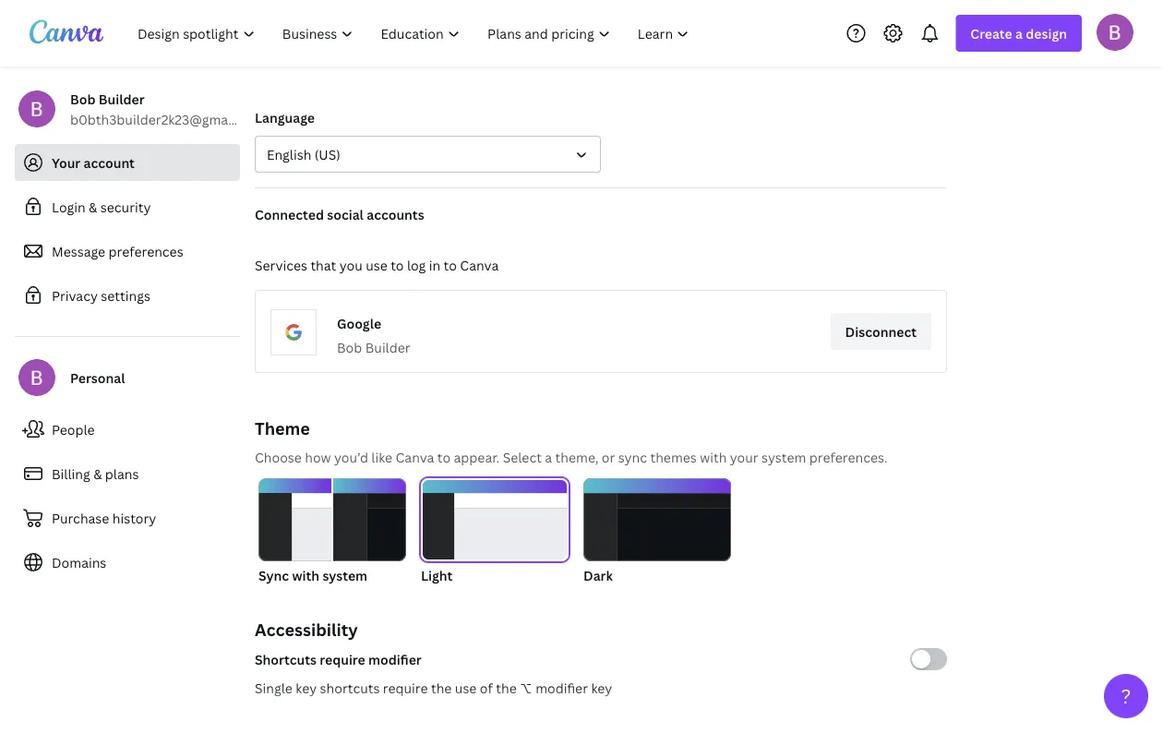 Task type: locate. For each thing, give the bounding box(es) containing it.
use right "you"
[[366, 256, 388, 274]]

1 vertical spatial a
[[545, 448, 552, 466]]

require
[[320, 650, 365, 668], [383, 679, 428, 697]]

appear.
[[454, 448, 500, 466]]

themes
[[650, 448, 697, 466]]

1 vertical spatial require
[[383, 679, 428, 697]]

connected social accounts
[[255, 205, 424, 223]]

a left design
[[1016, 24, 1023, 42]]

& for login
[[89, 198, 97, 216]]

to inside theme choose how you'd like canva to appear. select a theme, or sync themes with your system preferences.
[[437, 448, 451, 466]]

Dark button
[[584, 478, 731, 585]]

shortcuts
[[255, 650, 317, 668]]

sync with system
[[259, 566, 368, 584]]

& right login at the top left of the page
[[89, 198, 97, 216]]

1 horizontal spatial bob
[[337, 338, 362, 356]]

a
[[1016, 24, 1023, 42], [545, 448, 552, 466]]

require up shortcuts
[[320, 650, 365, 668]]

connected
[[255, 205, 324, 223]]

domains link
[[15, 544, 240, 581]]

system inside sync with system "button"
[[323, 566, 368, 584]]

0 vertical spatial with
[[700, 448, 727, 466]]

your
[[730, 448, 759, 466]]

services
[[255, 256, 307, 274]]

bob up your account
[[70, 90, 96, 108]]

1 horizontal spatial canva
[[460, 256, 499, 274]]

to left appear.
[[437, 448, 451, 466]]

1 horizontal spatial builder
[[365, 338, 410, 356]]

builder down google
[[365, 338, 410, 356]]

0 vertical spatial &
[[89, 198, 97, 216]]

1 horizontal spatial the
[[496, 679, 517, 697]]

use left of at the bottom of the page
[[455, 679, 477, 697]]

bob
[[70, 90, 96, 108], [337, 338, 362, 356]]

1 vertical spatial modifier
[[536, 679, 588, 697]]

message
[[52, 242, 105, 260]]

0 horizontal spatial use
[[366, 256, 388, 274]]

0 horizontal spatial system
[[323, 566, 368, 584]]

0 horizontal spatial the
[[431, 679, 452, 697]]

create a design button
[[956, 15, 1082, 52]]

canva right in
[[460, 256, 499, 274]]

&
[[89, 198, 97, 216], [93, 465, 102, 482]]

settings
[[101, 287, 150, 304]]

0 horizontal spatial bob
[[70, 90, 96, 108]]

system right your
[[762, 448, 806, 466]]

with right sync
[[292, 566, 319, 584]]

0 horizontal spatial modifier
[[368, 650, 422, 668]]

canva inside theme choose how you'd like canva to appear. select a theme, or sync themes with your system preferences.
[[396, 448, 434, 466]]

modifier up single key shortcuts require the use of the ⌥ modifier key at the bottom of the page
[[368, 650, 422, 668]]

Language: English (US) button
[[255, 136, 601, 173]]

a right 'select'
[[545, 448, 552, 466]]

system
[[762, 448, 806, 466], [323, 566, 368, 584]]

in
[[429, 256, 441, 274]]

key right '⌥'
[[591, 679, 612, 697]]

shortcuts
[[320, 679, 380, 697]]

0 vertical spatial builder
[[99, 90, 145, 108]]

theme,
[[555, 448, 599, 466]]

Light button
[[421, 478, 569, 585]]

or
[[602, 448, 615, 466]]

1 vertical spatial use
[[455, 679, 477, 697]]

personal
[[70, 369, 125, 386]]

social
[[327, 205, 364, 223]]

history
[[112, 509, 156, 527]]

purchase
[[52, 509, 109, 527]]

1 horizontal spatial a
[[1016, 24, 1023, 42]]

log
[[407, 256, 426, 274]]

1 horizontal spatial key
[[591, 679, 612, 697]]

of
[[480, 679, 493, 697]]

the left '⌥'
[[496, 679, 517, 697]]

canva
[[460, 256, 499, 274], [396, 448, 434, 466]]

⌥
[[520, 679, 532, 697]]

the
[[431, 679, 452, 697], [496, 679, 517, 697]]

1 horizontal spatial with
[[700, 448, 727, 466]]

login & security
[[52, 198, 151, 216]]

key right single
[[296, 679, 317, 697]]

1 horizontal spatial require
[[383, 679, 428, 697]]

use
[[366, 256, 388, 274], [455, 679, 477, 697]]

0 vertical spatial modifier
[[368, 650, 422, 668]]

0 vertical spatial bob
[[70, 90, 96, 108]]

bob down google
[[337, 338, 362, 356]]

to
[[391, 256, 404, 274], [444, 256, 457, 274], [437, 448, 451, 466]]

theme choose how you'd like canva to appear. select a theme, or sync themes with your system preferences.
[[255, 417, 888, 466]]

to right in
[[444, 256, 457, 274]]

create
[[971, 24, 1013, 42]]

builder
[[99, 90, 145, 108], [365, 338, 410, 356]]

single
[[255, 679, 293, 697]]

b0bth3builder2k23@gmail.com
[[70, 110, 266, 128]]

0 horizontal spatial builder
[[99, 90, 145, 108]]

modifier
[[368, 650, 422, 668], [536, 679, 588, 697]]

0 horizontal spatial with
[[292, 566, 319, 584]]

1 vertical spatial &
[[93, 465, 102, 482]]

0 vertical spatial a
[[1016, 24, 1023, 42]]

0 vertical spatial use
[[366, 256, 388, 274]]

billing & plans link
[[15, 455, 240, 492]]

bob inside google bob builder
[[337, 338, 362, 356]]

0 horizontal spatial a
[[545, 448, 552, 466]]

1 key from the left
[[296, 679, 317, 697]]

theme
[[255, 417, 310, 439]]

people
[[52, 421, 95, 438]]

1 horizontal spatial system
[[762, 448, 806, 466]]

preferences
[[109, 242, 183, 260]]

canva right like in the bottom of the page
[[396, 448, 434, 466]]

1 vertical spatial bob
[[337, 338, 362, 356]]

& left the plans
[[93, 465, 102, 482]]

builder up b0bth3builder2k23@gmail.com
[[99, 90, 145, 108]]

system up accessibility
[[323, 566, 368, 584]]

1 vertical spatial canva
[[396, 448, 434, 466]]

with inside "button"
[[292, 566, 319, 584]]

1 vertical spatial with
[[292, 566, 319, 584]]

1 vertical spatial builder
[[365, 338, 410, 356]]

0 horizontal spatial canva
[[396, 448, 434, 466]]

the left of at the bottom of the page
[[431, 679, 452, 697]]

require right shortcuts
[[383, 679, 428, 697]]

with left your
[[700, 448, 727, 466]]

0 vertical spatial require
[[320, 650, 365, 668]]

create a design
[[971, 24, 1067, 42]]

single key shortcuts require the use of the ⌥ modifier key
[[255, 679, 612, 697]]

0 horizontal spatial key
[[296, 679, 317, 697]]

select
[[503, 448, 542, 466]]

that
[[311, 256, 336, 274]]

0 vertical spatial system
[[762, 448, 806, 466]]

google bob builder
[[337, 314, 410, 356]]

purchase history
[[52, 509, 156, 527]]

choose
[[255, 448, 302, 466]]

with inside theme choose how you'd like canva to appear. select a theme, or sync themes with your system preferences.
[[700, 448, 727, 466]]

with
[[700, 448, 727, 466], [292, 566, 319, 584]]

modifier right '⌥'
[[536, 679, 588, 697]]

key
[[296, 679, 317, 697], [591, 679, 612, 697]]

1 vertical spatial system
[[323, 566, 368, 584]]

english
[[267, 145, 311, 163]]

domains
[[52, 554, 106, 571]]



Task type: vqa. For each thing, say whether or not it's contained in the screenshot.
video,
no



Task type: describe. For each thing, give the bounding box(es) containing it.
top level navigation element
[[126, 15, 705, 52]]

your
[[52, 154, 81, 171]]

0 vertical spatial canva
[[460, 256, 499, 274]]

1 horizontal spatial modifier
[[536, 679, 588, 697]]

disconnect
[[845, 323, 917, 340]]

your account
[[52, 154, 135, 171]]

light
[[421, 566, 453, 584]]

you
[[339, 256, 363, 274]]

a inside theme choose how you'd like canva to appear. select a theme, or sync themes with your system preferences.
[[545, 448, 552, 466]]

people link
[[15, 411, 240, 448]]

language
[[255, 108, 315, 126]]

builder inside "bob builder b0bth3builder2k23@gmail.com"
[[99, 90, 145, 108]]

message preferences link
[[15, 233, 240, 270]]

login & security link
[[15, 188, 240, 225]]

1 the from the left
[[431, 679, 452, 697]]

like
[[371, 448, 393, 466]]

security
[[100, 198, 151, 216]]

privacy settings
[[52, 287, 150, 304]]

purchase history link
[[15, 499, 240, 536]]

dark
[[584, 566, 613, 584]]

privacy settings link
[[15, 277, 240, 314]]

sync
[[259, 566, 289, 584]]

account
[[84, 154, 135, 171]]

shortcuts require modifier
[[255, 650, 422, 668]]

privacy
[[52, 287, 98, 304]]

& for billing
[[93, 465, 102, 482]]

design
[[1026, 24, 1067, 42]]

english (us)
[[267, 145, 340, 163]]

disconnect button
[[831, 313, 932, 350]]

? button
[[1104, 674, 1149, 718]]

services that you use to log in to canva
[[255, 256, 499, 274]]

billing & plans
[[52, 465, 139, 482]]

?
[[1121, 683, 1131, 709]]

google
[[337, 314, 381, 332]]

bob builder b0bth3builder2k23@gmail.com
[[70, 90, 266, 128]]

accounts
[[367, 205, 424, 223]]

plans
[[105, 465, 139, 482]]

a inside create a design dropdown button
[[1016, 24, 1023, 42]]

your account link
[[15, 144, 240, 181]]

bob builder image
[[1097, 14, 1134, 51]]

0 horizontal spatial require
[[320, 650, 365, 668]]

accessibility
[[255, 618, 358, 641]]

builder inside google bob builder
[[365, 338, 410, 356]]

bob inside "bob builder b0bth3builder2k23@gmail.com"
[[70, 90, 96, 108]]

message preferences
[[52, 242, 183, 260]]

2 key from the left
[[591, 679, 612, 697]]

1 horizontal spatial use
[[455, 679, 477, 697]]

login
[[52, 198, 86, 216]]

you'd
[[334, 448, 368, 466]]

to left log
[[391, 256, 404, 274]]

2 the from the left
[[496, 679, 517, 697]]

system inside theme choose how you'd like canva to appear. select a theme, or sync themes with your system preferences.
[[762, 448, 806, 466]]

billing
[[52, 465, 90, 482]]

sync
[[618, 448, 647, 466]]

Sync with system button
[[259, 478, 406, 585]]

(us)
[[315, 145, 340, 163]]

preferences.
[[810, 448, 888, 466]]

how
[[305, 448, 331, 466]]



